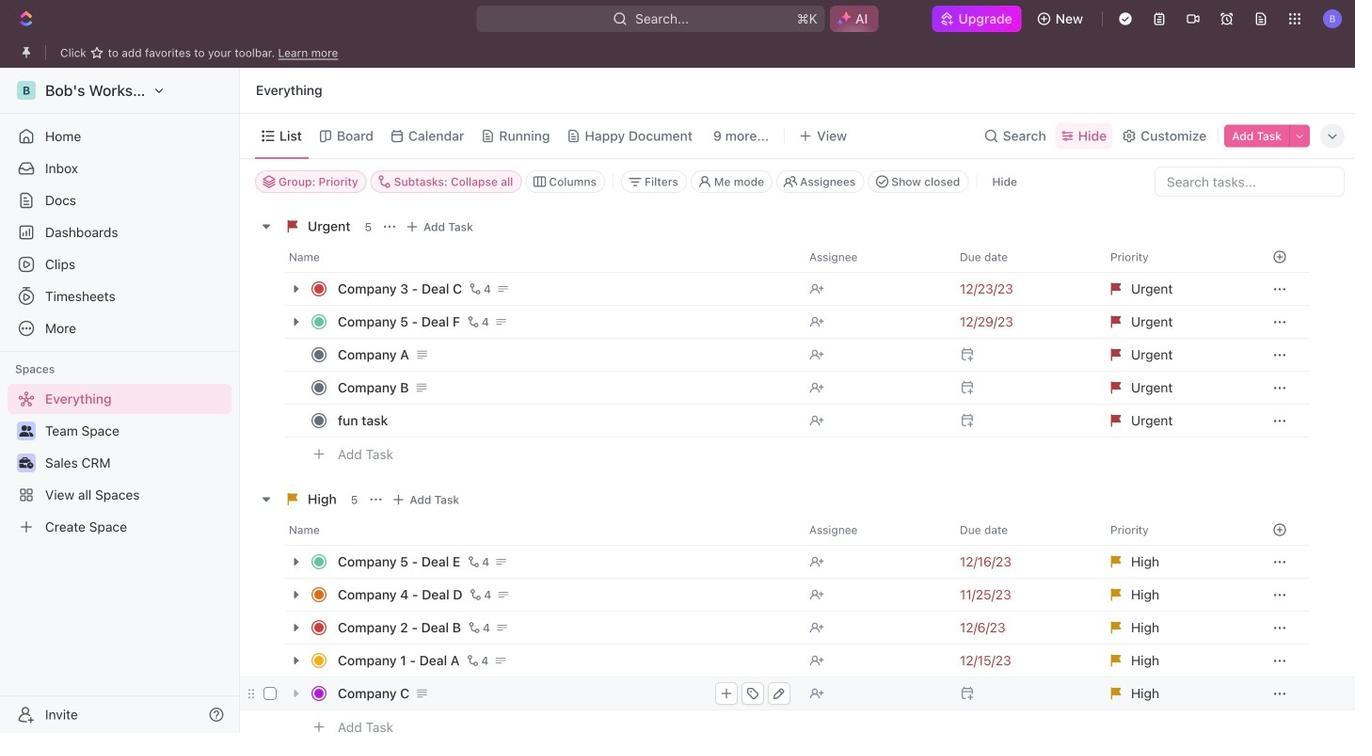 Task type: vqa. For each thing, say whether or not it's contained in the screenshot.
The Sidebar navigation on the left
yes



Task type: locate. For each thing, give the bounding box(es) containing it.
tree
[[8, 384, 231, 542]]

tree inside sidebar navigation
[[8, 384, 231, 542]]

business time image
[[19, 457, 33, 469]]

sidebar navigation
[[0, 68, 244, 733]]



Task type: describe. For each thing, give the bounding box(es) containing it.
Search tasks... text field
[[1156, 168, 1344, 196]]

user group image
[[19, 425, 33, 437]]

bob's workspace, , element
[[17, 81, 36, 100]]



